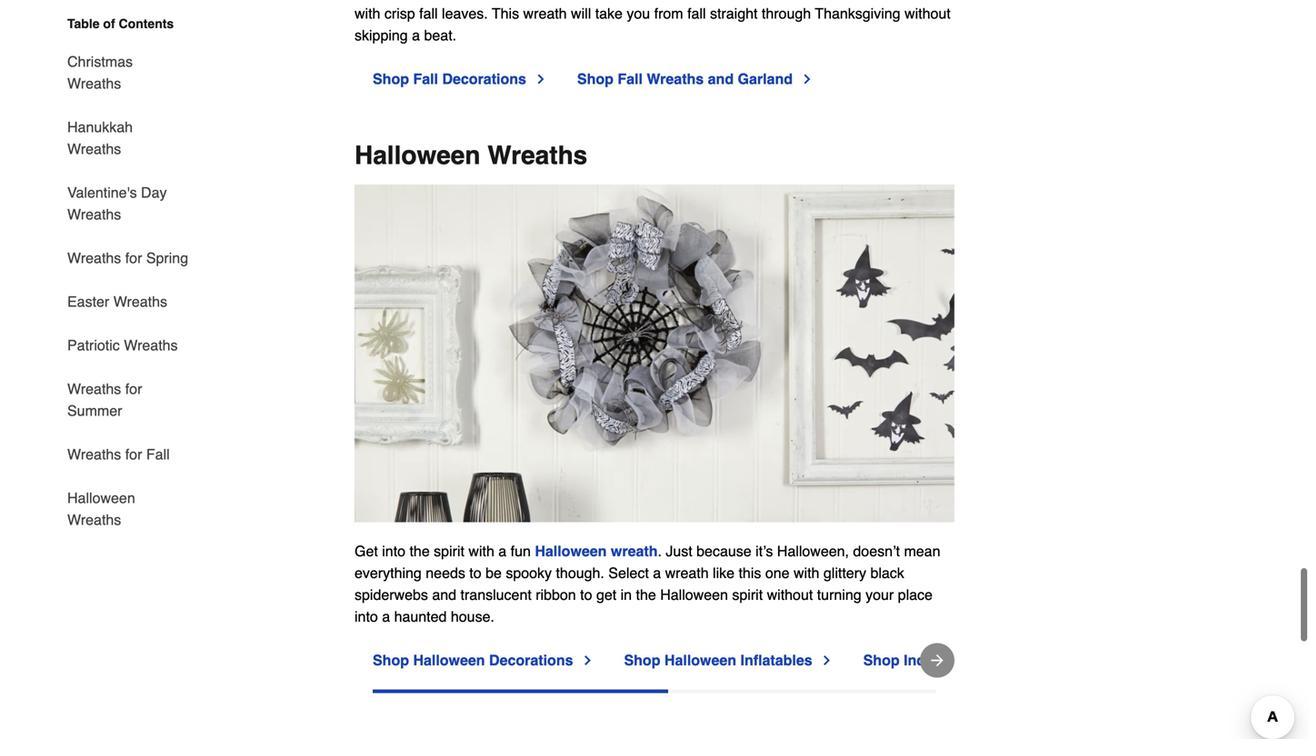 Task type: locate. For each thing, give the bounding box(es) containing it.
0 horizontal spatial wreath
[[611, 543, 658, 559]]

spiderwebs
[[355, 586, 428, 603]]

1 horizontal spatial with
[[794, 564, 820, 581]]

0 horizontal spatial to
[[469, 564, 482, 581]]

with up the be
[[469, 543, 494, 559]]

valentine's
[[67, 184, 137, 201]]

halloween wreath link
[[535, 543, 658, 559]]

decorations
[[442, 70, 526, 87], [489, 652, 573, 669], [1029, 652, 1113, 669]]

with down halloween, at the right
[[794, 564, 820, 581]]

christmas wreaths link
[[67, 40, 189, 105]]

1 vertical spatial wreath
[[665, 564, 709, 581]]

0 vertical spatial a
[[499, 543, 507, 559]]

table
[[67, 16, 100, 31]]

and
[[708, 70, 734, 87], [432, 586, 456, 603]]

shop for shop halloween inflatables
[[624, 652, 661, 669]]

the up needs
[[410, 543, 430, 559]]

1 vertical spatial halloween wreaths
[[67, 490, 135, 528]]

decorations for shop halloween decorations
[[489, 652, 573, 669]]

for for spring
[[125, 250, 142, 266]]

halloween wreaths down wreaths for fall link
[[67, 490, 135, 528]]

and down needs
[[432, 586, 456, 603]]

christmas
[[67, 53, 133, 70]]

2 horizontal spatial chevron right image
[[800, 72, 815, 86]]

for up halloween wreaths link
[[125, 446, 142, 463]]

to left the be
[[469, 564, 482, 581]]

arrow right image
[[928, 651, 946, 669]]

0 vertical spatial the
[[410, 543, 430, 559]]

0 vertical spatial with
[[469, 543, 494, 559]]

be
[[486, 564, 502, 581]]

just
[[666, 543, 693, 559]]

1 vertical spatial the
[[636, 586, 656, 603]]

the right in
[[636, 586, 656, 603]]

a down .
[[653, 564, 661, 581]]

0 horizontal spatial and
[[432, 586, 456, 603]]

wreath inside '. just because it's halloween, doesn't mean everything needs to be spooky though. select a wreath like this one with glittery black spiderwebs and translucent ribbon to get in the halloween spirit without turning your place into a haunted house.'
[[665, 564, 709, 581]]

halloween down "house."
[[413, 652, 485, 669]]

shop inside shop halloween inflatables link
[[624, 652, 661, 669]]

one
[[765, 564, 790, 581]]

to left get
[[580, 586, 592, 603]]

1 vertical spatial with
[[794, 564, 820, 581]]

shop for shop indoor halloween decorations
[[863, 652, 900, 669]]

wreaths for spring link
[[67, 236, 188, 280]]

shop halloween decorations link
[[373, 649, 595, 671]]

wreaths inside wreaths for summer
[[67, 381, 121, 397]]

haunted
[[394, 608, 447, 625]]

like
[[713, 564, 735, 581]]

into up everything
[[382, 543, 406, 559]]

the inside '. just because it's halloween, doesn't mean everything needs to be spooky though. select a wreath like this one with glittery black spiderwebs and translucent ribbon to get in the halloween spirit without turning your place into a haunted house.'
[[636, 586, 656, 603]]

2 vertical spatial a
[[382, 608, 390, 625]]

a
[[499, 543, 507, 559], [653, 564, 661, 581], [382, 608, 390, 625]]

chevron right image inside shop fall wreaths and garland link
[[800, 72, 815, 86]]

shop indoor halloween decorations
[[863, 652, 1113, 669]]

place
[[898, 586, 933, 603]]

spirit down this
[[732, 586, 763, 603]]

shop for shop halloween decorations
[[373, 652, 409, 669]]

fall
[[413, 70, 438, 87], [618, 70, 643, 87], [146, 446, 170, 463]]

fall for wreaths
[[618, 70, 643, 87]]

to
[[469, 564, 482, 581], [580, 586, 592, 603]]

1 horizontal spatial fall
[[413, 70, 438, 87]]

contents
[[119, 16, 174, 31]]

3 for from the top
[[125, 446, 142, 463]]

patriotic
[[67, 337, 120, 354]]

shop
[[373, 70, 409, 87], [577, 70, 614, 87], [373, 652, 409, 669], [624, 652, 661, 669], [863, 652, 900, 669]]

this
[[739, 564, 761, 581]]

halloween down like
[[660, 586, 728, 603]]

2 horizontal spatial fall
[[618, 70, 643, 87]]

0 vertical spatial for
[[125, 250, 142, 266]]

0 horizontal spatial halloween wreaths
[[67, 490, 135, 528]]

glittery
[[824, 564, 866, 581]]

wreath up select
[[611, 543, 658, 559]]

chevron right image
[[534, 72, 548, 86], [800, 72, 815, 86], [581, 653, 595, 668]]

halloween inside '. just because it's halloween, doesn't mean everything needs to be spooky though. select a wreath like this one with glittery black spiderwebs and translucent ribbon to get in the halloween spirit without turning your place into a haunted house.'
[[660, 586, 728, 603]]

for
[[125, 250, 142, 266], [125, 381, 142, 397], [125, 446, 142, 463]]

0 horizontal spatial with
[[469, 543, 494, 559]]

black
[[871, 564, 904, 581]]

2 horizontal spatial a
[[653, 564, 661, 581]]

shop halloween decorations
[[373, 652, 573, 669]]

2 vertical spatial for
[[125, 446, 142, 463]]

0 horizontal spatial spirit
[[434, 543, 465, 559]]

wreath down just
[[665, 564, 709, 581]]

shop inside shop halloween decorations link
[[373, 652, 409, 669]]

for down 'patriotic wreaths' link
[[125, 381, 142, 397]]

1 horizontal spatial a
[[499, 543, 507, 559]]

into down spiderwebs
[[355, 608, 378, 625]]

1 horizontal spatial the
[[636, 586, 656, 603]]

wreaths inside hanukkah wreaths
[[67, 140, 121, 157]]

a down spiderwebs
[[382, 608, 390, 625]]

0 vertical spatial and
[[708, 70, 734, 87]]

wreaths
[[647, 70, 704, 87], [67, 75, 121, 92], [67, 140, 121, 157], [488, 141, 588, 170], [67, 206, 121, 223], [67, 250, 121, 266], [113, 293, 167, 310], [124, 337, 178, 354], [67, 381, 121, 397], [67, 446, 121, 463], [67, 511, 121, 528]]

shop inside shop fall wreaths and garland link
[[577, 70, 614, 87]]

1 horizontal spatial chevron right image
[[581, 653, 595, 668]]

halloween right 'arrow right' image
[[953, 652, 1025, 669]]

decorations inside 'link'
[[1029, 652, 1113, 669]]

shop fall wreaths and garland
[[577, 70, 793, 87]]

wreaths for fall
[[67, 446, 170, 463]]

chevron right image inside shop halloween decorations link
[[581, 653, 595, 668]]

shop inside shop fall decorations link
[[373, 70, 409, 87]]

summer
[[67, 402, 122, 419]]

0 horizontal spatial chevron right image
[[534, 72, 548, 86]]

2 for from the top
[[125, 381, 142, 397]]

a left fun
[[499, 543, 507, 559]]

0 horizontal spatial a
[[382, 608, 390, 625]]

halloween wreaths
[[355, 141, 588, 170], [67, 490, 135, 528]]

and left garland
[[708, 70, 734, 87]]

doesn't
[[853, 543, 900, 559]]

spirit up needs
[[434, 543, 465, 559]]

spirit
[[434, 543, 465, 559], [732, 586, 763, 603]]

chevron right image inside shop fall decorations link
[[534, 72, 548, 86]]

1 horizontal spatial wreath
[[665, 564, 709, 581]]

1 vertical spatial to
[[580, 586, 592, 603]]

halloween wreaths inside table of contents "element"
[[67, 490, 135, 528]]

halloween
[[355, 141, 481, 170], [67, 490, 135, 506], [535, 543, 607, 559], [660, 586, 728, 603], [413, 652, 485, 669], [665, 652, 737, 669], [953, 652, 1025, 669]]

0 vertical spatial into
[[382, 543, 406, 559]]

shop for shop fall wreaths and garland
[[577, 70, 614, 87]]

and inside '. just because it's halloween, doesn't mean everything needs to be spooky though. select a wreath like this one with glittery black spiderwebs and translucent ribbon to get in the halloween spirit without turning your place into a haunted house.'
[[432, 586, 456, 603]]

halloween left the inflatables
[[665, 652, 737, 669]]

0 horizontal spatial fall
[[146, 446, 170, 463]]

halloween inside 'link'
[[953, 652, 1025, 669]]

shop inside shop indoor halloween decorations 'link'
[[863, 652, 900, 669]]

shop fall decorations
[[373, 70, 526, 87]]

1 vertical spatial spirit
[[732, 586, 763, 603]]

with
[[469, 543, 494, 559], [794, 564, 820, 581]]

for left spring
[[125, 250, 142, 266]]

1 for from the top
[[125, 250, 142, 266]]

0 horizontal spatial into
[[355, 608, 378, 625]]

scrollbar
[[373, 689, 668, 693]]

1 vertical spatial and
[[432, 586, 456, 603]]

the
[[410, 543, 430, 559], [636, 586, 656, 603]]

halloween wreath with a sparkly black spider web and layered silver and black ribbon. image
[[355, 185, 955, 522]]

1 horizontal spatial into
[[382, 543, 406, 559]]

christmas wreaths
[[67, 53, 133, 92]]

halloween down wreaths for fall link
[[67, 490, 135, 506]]

needs
[[426, 564, 465, 581]]

halloween wreaths down shop fall decorations link
[[355, 141, 588, 170]]

into
[[382, 543, 406, 559], [355, 608, 378, 625]]

halloween up the though.
[[535, 543, 607, 559]]

1 vertical spatial into
[[355, 608, 378, 625]]

1 horizontal spatial spirit
[[732, 586, 763, 603]]

1 vertical spatial for
[[125, 381, 142, 397]]

0 vertical spatial halloween wreaths
[[355, 141, 588, 170]]

chevron right image for shop fall decorations
[[534, 72, 548, 86]]

wreath
[[611, 543, 658, 559], [665, 564, 709, 581]]

for inside wreaths for summer
[[125, 381, 142, 397]]



Task type: vqa. For each thing, say whether or not it's contained in the screenshot.
the F e e d b a c k button
no



Task type: describe. For each thing, give the bounding box(es) containing it.
wreaths for spring
[[67, 250, 188, 266]]

indoor
[[904, 652, 949, 669]]

0 vertical spatial spirit
[[434, 543, 465, 559]]

wreaths for fall link
[[67, 433, 170, 476]]

1 vertical spatial a
[[653, 564, 661, 581]]

0 horizontal spatial the
[[410, 543, 430, 559]]

shop indoor halloween decorations link
[[863, 649, 1135, 671]]

chevron right image for shop halloween decorations
[[581, 653, 595, 668]]

1 horizontal spatial to
[[580, 586, 592, 603]]

without
[[767, 586, 813, 603]]

garland
[[738, 70, 793, 87]]

halloween,
[[777, 543, 849, 559]]

decorations for shop fall decorations
[[442, 70, 526, 87]]

wreaths for summer
[[67, 381, 142, 419]]

easter wreaths link
[[67, 280, 167, 324]]

spring
[[146, 250, 188, 266]]

mean
[[904, 543, 941, 559]]

hanukkah wreaths
[[67, 119, 133, 157]]

shop fall wreaths and garland link
[[577, 68, 815, 90]]

spirit inside '. just because it's halloween, doesn't mean everything needs to be spooky though. select a wreath like this one with glittery black spiderwebs and translucent ribbon to get in the halloween spirit without turning your place into a haunted house.'
[[732, 586, 763, 603]]

patriotic wreaths link
[[67, 324, 178, 367]]

fun
[[511, 543, 531, 559]]

patriotic wreaths
[[67, 337, 178, 354]]

fall inside table of contents "element"
[[146, 446, 170, 463]]

into inside '. just because it's halloween, doesn't mean everything needs to be spooky though. select a wreath like this one with glittery black spiderwebs and translucent ribbon to get in the halloween spirit without turning your place into a haunted house.'
[[355, 608, 378, 625]]

easter
[[67, 293, 109, 310]]

wreaths inside christmas wreaths
[[67, 75, 121, 92]]

fall for decorations
[[413, 70, 438, 87]]

for for fall
[[125, 446, 142, 463]]

valentine's day wreaths
[[67, 184, 167, 223]]

in
[[621, 586, 632, 603]]

0 vertical spatial wreath
[[611, 543, 658, 559]]

halloween wreaths link
[[67, 476, 189, 531]]

1 horizontal spatial halloween wreaths
[[355, 141, 588, 170]]

easter wreaths
[[67, 293, 167, 310]]

get into the spirit with a fun halloween wreath
[[355, 543, 658, 559]]

shop fall decorations link
[[373, 68, 548, 90]]

shop for shop fall decorations
[[373, 70, 409, 87]]

house.
[[451, 608, 495, 625]]

it's
[[756, 543, 773, 559]]

0 vertical spatial to
[[469, 564, 482, 581]]

wreaths inside "valentine's day wreaths"
[[67, 206, 121, 223]]

chevron right image
[[820, 653, 834, 668]]

.
[[658, 543, 662, 559]]

wreaths for summer link
[[67, 367, 189, 433]]

turning
[[817, 586, 862, 603]]

get
[[596, 586, 617, 603]]

hanukkah wreaths link
[[67, 105, 189, 171]]

your
[[866, 586, 894, 603]]

get
[[355, 543, 378, 559]]

table of contents
[[67, 16, 174, 31]]

table of contents element
[[53, 15, 189, 531]]

halloween down shop fall decorations
[[355, 141, 481, 170]]

1 horizontal spatial and
[[708, 70, 734, 87]]

. just because it's halloween, doesn't mean everything needs to be spooky though. select a wreath like this one with glittery black spiderwebs and translucent ribbon to get in the halloween spirit without turning your place into a haunted house.
[[355, 543, 941, 625]]

though.
[[556, 564, 605, 581]]

with inside '. just because it's halloween, doesn't mean everything needs to be spooky though. select a wreath like this one with glittery black spiderwebs and translucent ribbon to get in the halloween spirit without turning your place into a haunted house.'
[[794, 564, 820, 581]]

shop halloween inflatables link
[[624, 649, 834, 671]]

valentine's day wreaths link
[[67, 171, 189, 236]]

for for summer
[[125, 381, 142, 397]]

inflatables
[[741, 652, 813, 669]]

shop halloween inflatables
[[624, 652, 813, 669]]

chevron right image for shop fall wreaths and garland
[[800, 72, 815, 86]]

everything
[[355, 564, 422, 581]]

day
[[141, 184, 167, 201]]

of
[[103, 16, 115, 31]]

translucent
[[461, 586, 532, 603]]

ribbon
[[536, 586, 576, 603]]

spooky
[[506, 564, 552, 581]]

because
[[697, 543, 752, 559]]

hanukkah
[[67, 119, 133, 135]]

select
[[609, 564, 649, 581]]

halloween inside table of contents "element"
[[67, 490, 135, 506]]



